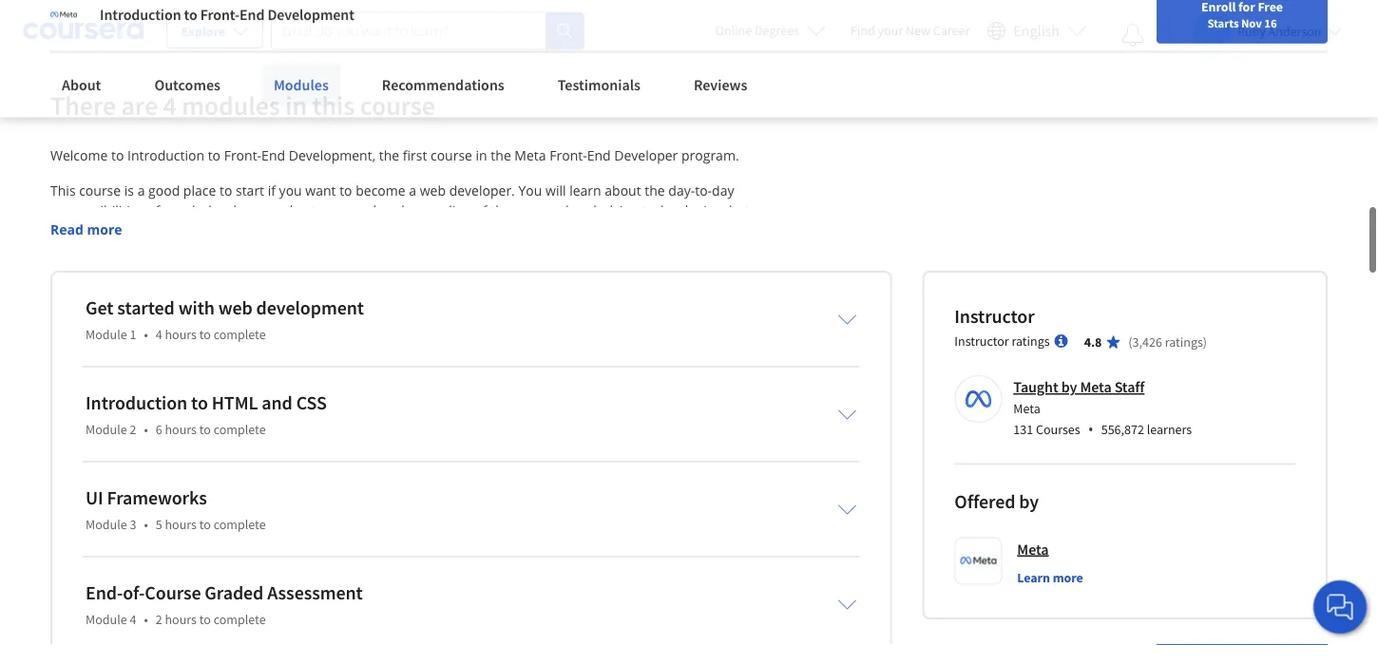 Task type: locate. For each thing, give the bounding box(es) containing it.
0 vertical spatial simple
[[194, 421, 235, 439]]

complete inside the get started with web development module 1 • 4 hours to complete
[[214, 326, 266, 343]]

hours down the course
[[165, 611, 197, 628]]

• for to
[[144, 421, 148, 438]]

1 vertical spatial this
[[50, 601, 76, 619]]

you
[[518, 182, 542, 200], [131, 222, 154, 240], [90, 302, 114, 320]]

by
[[50, 361, 66, 379]]

1 vertical spatial is
[[178, 461, 188, 479]]

for
[[50, 521, 71, 539]]

0 vertical spatial started
[[117, 296, 175, 320]]

0 horizontal spatial internet
[[435, 401, 485, 419]]

more down responsibilities
[[87, 221, 122, 239]]

0 vertical spatial learn
[[569, 182, 601, 200]]

module inside introduction to html and css module 2 • 6 hours to complete
[[86, 421, 127, 438]]

you right if
[[279, 182, 302, 200]]

2 vertical spatial introduction
[[86, 391, 187, 415]]

practice
[[716, 282, 766, 300]]

end
[[240, 25, 265, 44], [261, 147, 285, 165], [587, 147, 611, 165]]

1 vertical spatial started
[[50, 641, 95, 645]]

simple
[[194, 421, 235, 439], [303, 441, 344, 459]]

create down 'practice'
[[729, 302, 767, 320]]

1 hours from the top
[[165, 326, 197, 343]]

2 vertical spatial 4
[[130, 611, 136, 628]]

0 horizontal spatial get
[[296, 202, 316, 220]]

will left construct
[[270, 541, 290, 559]]

0 vertical spatial internet
[[435, 401, 485, 419]]

course, down end- in the bottom left of the page
[[50, 621, 95, 639]]

css down to:
[[296, 391, 327, 415]]

more inside the read more button
[[87, 221, 122, 239]]

project
[[128, 521, 172, 539]]

1 vertical spatial with
[[98, 641, 125, 645]]

0 vertical spatial front-
[[247, 222, 282, 240]]

css right like
[[536, 282, 559, 300]]

0 vertical spatial introduction
[[100, 25, 181, 44]]

final
[[98, 521, 125, 539]]

0 vertical spatial are
[[121, 89, 158, 122]]

css up looks
[[674, 521, 697, 539]]

web inside the get started with web development module 1 • 4 hours to complete
[[218, 296, 253, 320]]

hours inside end-of-course graded assessment module 4 • 2 hours to complete
[[165, 611, 197, 628]]

power
[[753, 202, 792, 220], [368, 401, 408, 419]]

want
[[305, 182, 336, 200]]

core up experiences.
[[217, 282, 244, 300]]

be up role
[[259, 361, 274, 379]]

module for introduction
[[86, 421, 127, 438]]

1 vertical spatial react
[[140, 461, 175, 479]]

1 horizontal spatial core
[[217, 282, 244, 300]]

get
[[296, 202, 316, 220], [590, 282, 609, 300], [776, 621, 795, 639]]

2 horizontal spatial core
[[514, 202, 542, 220]]

4 left modules
[[163, 89, 177, 122]]

be
[[86, 282, 102, 300], [170, 302, 185, 320], [259, 361, 274, 379]]

responsibilities
[[50, 202, 144, 220]]

2 - from the top
[[50, 401, 55, 419]]

using
[[769, 282, 802, 300], [482, 521, 515, 539]]

1 vertical spatial get
[[590, 282, 609, 300]]

module inside the get started with web development module 1 • 4 hours to complete
[[86, 326, 127, 343]]

with down beginner at the bottom left of the page
[[98, 641, 125, 645]]

1 horizontal spatial power
[[753, 202, 792, 220]]

of down developer.
[[475, 202, 487, 220]]

2 explain from the top
[[58, 461, 103, 479]]

front- up modules
[[200, 25, 240, 44]]

frameworks
[[346, 302, 421, 320], [481, 481, 556, 499]]

1 horizontal spatial are
[[705, 222, 725, 240]]

general
[[330, 202, 377, 220]]

0 vertical spatial you
[[518, 182, 542, 200]]

2 this from the top
[[50, 601, 76, 619]]

with up experiences.
[[178, 296, 215, 320]]

1 vertical spatial for
[[266, 601, 284, 619]]

1 module from the top
[[86, 326, 127, 343]]

hours inside introduction to html and css module 2 • 6 hours to complete
[[165, 421, 197, 438]]

0 horizontal spatial power
[[368, 401, 408, 419]]

get down want
[[296, 202, 316, 220]]

0 vertical spatial instructor
[[955, 305, 1035, 329]]

course, down experiences.
[[160, 361, 205, 379]]

able
[[278, 361, 304, 379]]

4 complete from the top
[[214, 611, 266, 628]]

• inside end-of-course graded assessment module 4 • 2 hours to complete
[[144, 611, 148, 628]]

that
[[724, 202, 749, 220], [587, 222, 612, 240], [603, 302, 628, 320], [340, 401, 365, 419], [667, 541, 692, 559]]

react left make
[[566, 302, 600, 320]]

2 use from the top
[[58, 441, 82, 459]]

• right 'do'
[[144, 611, 148, 628]]

end left development
[[240, 25, 265, 44]]

development up to:
[[256, 296, 364, 320]]

4 module from the top
[[86, 611, 127, 628]]

responsive up screen.
[[100, 541, 167, 559]]

1 horizontal spatial learn
[[397, 601, 429, 619]]

reviews link
[[682, 84, 759, 126]]

first
[[403, 147, 427, 165]]

react
[[566, 302, 600, 320], [140, 461, 175, 479]]

0 vertical spatial learners
[[1147, 421, 1192, 438]]

of-
[[123, 581, 145, 605]]

module down end- in the bottom left of the page
[[86, 611, 127, 628]]

complete inside introduction to html and css module 2 • 6 hours to complete
[[214, 421, 266, 438]]

2 vertical spatial end
[[175, 381, 199, 399]]

developer left role
[[202, 381, 264, 399]]

0 horizontal spatial started
[[50, 641, 95, 645]]

1 horizontal spatial front-
[[247, 222, 282, 240]]

started inside the get started with web development module 1 • 4 hours to complete
[[117, 296, 175, 320]]

is down size
[[79, 601, 89, 619]]

for right intended
[[266, 601, 284, 619]]

0 vertical spatial react
[[566, 302, 600, 320]]

4
[[163, 89, 177, 122], [156, 326, 162, 343], [130, 611, 136, 628]]

3 hours from the top
[[165, 516, 197, 533]]

2 horizontal spatial 4
[[163, 89, 177, 122]]

0 horizontal spatial learn
[[182, 222, 213, 240]]

course, up grid,
[[216, 521, 261, 539]]

4 - from the top
[[50, 441, 55, 459]]

0 horizontal spatial more
[[87, 221, 122, 239]]

1 horizontal spatial internet
[[493, 621, 542, 639]]

day
[[712, 182, 734, 200]]

with inside the get started with web development module 1 • 4 hours to complete
[[178, 296, 215, 320]]

2 horizontal spatial is
[[178, 461, 188, 479]]

1 vertical spatial instructor
[[955, 333, 1009, 350]]

you right grid,
[[243, 541, 266, 559]]

• inside the get started with web development module 1 • 4 hours to complete
[[144, 326, 148, 343]]

1 vertical spatial applications
[[140, 481, 214, 499]]

started down end- in the bottom left of the page
[[50, 641, 95, 645]]

frameworks up containing
[[481, 481, 556, 499]]

1 horizontal spatial end
[[175, 381, 199, 399]]

internet down fundamentals
[[493, 621, 542, 639]]

ui
[[330, 302, 343, 320], [465, 481, 478, 499], [86, 486, 103, 510]]

fundamentals
[[456, 601, 542, 619]]

hours inside the get started with web development module 1 • 4 hours to complete
[[165, 326, 197, 343]]

0 vertical spatial this
[[50, 182, 76, 200]]

grid,
[[212, 541, 240, 559]]

learners
[[1147, 421, 1192, 438], [288, 601, 339, 619]]

0 horizontal spatial you
[[90, 302, 114, 320]]

introduction
[[100, 25, 181, 44], [127, 147, 204, 165], [86, 391, 187, 415]]

in up the development,
[[285, 89, 307, 122]]

course
[[145, 581, 201, 605]]

1 horizontal spatial get
[[590, 282, 609, 300]]

1 vertical spatial underlying
[[188, 401, 254, 419]]

ratings up taught
[[1012, 333, 1050, 350]]

end down experiences.
[[175, 381, 199, 399]]

2 horizontal spatial you
[[518, 182, 542, 200]]

complete
[[214, 326, 266, 343], [214, 421, 266, 438], [214, 516, 266, 533], [214, 611, 266, 628]]

0 vertical spatial is
[[124, 182, 134, 200]]

0 horizontal spatial easy
[[681, 302, 709, 320]]

0 vertical spatial more
[[87, 221, 122, 239]]

started inside this course is a good place to start if you want to become a web developer. you will learn about the day-to-day responsibilities of a web developer and get a general understanding of the core and underlying technologies that power the internet. you will learn how front-end developers create websites and applications that work well and are easy to maintain. you'll be introduced to the core web development technologies like html and css and get opportunities to practice using them. you will also be introduced to modern ui frameworks such as bootstrap and react that make it easy to create interactive user experiences. by the end of the course, you will be able to: - describe the front-end developer role - explain the core and underlying technologies that power the internet - use html to create a simple webpage - use css to control the appearance of a simple webpage - explain what react is - describe the applications and characteristics of the most popular ui frameworks for the final project in this course, you will create and edit a webpage using html and the bootstrap css framework. using a responsive layout grid, you will construct a responsive webpage containing text and images that looks great on any size screen. this is a beginner course intended for learners eager to learn the fundamentals of web development. to succeed in this course, you do not need prior web development experience, only basic internet navigation skills and an eagerness to get started with coding.
[[50, 641, 95, 645]]

1 explain from the top
[[58, 401, 103, 419]]

simple up characteristics
[[303, 441, 344, 459]]

more right the learn
[[1053, 570, 1083, 587]]

frameworks left such
[[346, 302, 421, 320]]

module inside end-of-course graded assessment module 4 • 2 hours to complete
[[86, 611, 127, 628]]

ui up final
[[86, 486, 103, 510]]

there
[[50, 89, 116, 122]]

ratings
[[1012, 333, 1050, 350], [1165, 334, 1203, 351]]

by inside "taught by meta staff meta 131 courses • 556,872 learners"
[[1061, 378, 1077, 397]]

any
[[50, 561, 73, 579]]

0 vertical spatial explain
[[58, 401, 103, 419]]

1 vertical spatial be
[[170, 302, 185, 320]]

appearance
[[199, 441, 272, 459]]

create up control
[[141, 421, 180, 439]]

by
[[1061, 378, 1077, 397], [1019, 490, 1039, 513]]

simple up appearance
[[194, 421, 235, 439]]

explain down by
[[58, 401, 103, 419]]

is left the good
[[124, 182, 134, 200]]

hours
[[165, 326, 197, 343], [165, 421, 197, 438], [165, 516, 197, 533], [165, 611, 197, 628]]

is
[[124, 182, 134, 200], [178, 461, 188, 479], [79, 601, 89, 619]]

control
[[128, 441, 172, 459]]

0 horizontal spatial for
[[266, 601, 284, 619]]

and inside introduction to html and css module 2 • 6 hours to complete
[[262, 391, 293, 415]]

learn left 'about'
[[569, 182, 601, 200]]

underlying down 'about'
[[572, 202, 639, 220]]

4 hours from the top
[[165, 611, 197, 628]]

learners left eager
[[288, 601, 339, 619]]

be up experiences.
[[170, 302, 185, 320]]

are inside this course is a good place to start if you want to become a web developer. you will learn about the day-to-day responsibilities of a web developer and get a general understanding of the core and underlying technologies that power the internet. you will learn how front-end developers create websites and applications that work well and are easy to maintain. you'll be introduced to the core web development technologies like html and css and get opportunities to practice using them. you will also be introduced to modern ui frameworks such as bootstrap and react that make it easy to create interactive user experiences. by the end of the course, you will be able to: - describe the front-end developer role - explain the core and underlying technologies that power the internet - use html to create a simple webpage - use css to control the appearance of a simple webpage - explain what react is - describe the applications and characteristics of the most popular ui frameworks for the final project in this course, you will create and edit a webpage using html and the bootstrap css framework. using a responsive layout grid, you will construct a responsive webpage containing text and images that looks great on any size screen. this is a beginner course intended for learners eager to learn the fundamentals of web development. to succeed in this course, you do not need prior web development experience, only basic internet navigation skills and an eagerness to get started with coding.
[[705, 222, 725, 240]]

modules link
[[262, 84, 340, 126]]

complete for web
[[214, 326, 266, 343]]

• inside "taught by meta staff meta 131 courses • 556,872 learners"
[[1088, 419, 1094, 439]]

1 vertical spatial frameworks
[[481, 481, 556, 499]]

html inside introduction to html and css module 2 • 6 hours to complete
[[212, 391, 258, 415]]

1 vertical spatial 4
[[156, 326, 162, 343]]

more inside learn more button
[[1053, 570, 1083, 587]]

this down any
[[50, 601, 76, 619]]

hours down also
[[165, 326, 197, 343]]

a up the understanding on the top
[[409, 182, 416, 200]]

this
[[50, 182, 76, 200], [50, 601, 76, 619]]

eagerness
[[693, 621, 756, 639]]

0 horizontal spatial ui
[[86, 486, 103, 510]]

introduction up the good
[[127, 147, 204, 165]]

2 vertical spatial get
[[776, 621, 795, 639]]

framework.
[[701, 521, 772, 539]]

None search field
[[271, 12, 585, 50]]

1 horizontal spatial learners
[[1147, 421, 1192, 438]]

5 - from the top
[[50, 461, 55, 479]]

• right 1
[[144, 326, 148, 343]]

modules
[[182, 89, 280, 122]]

2 hours from the top
[[165, 421, 197, 438]]

1 horizontal spatial responsive
[[366, 541, 434, 559]]

more for read more
[[87, 221, 122, 239]]

2 module from the top
[[86, 421, 127, 438]]

1 horizontal spatial this
[[312, 89, 355, 122]]

development
[[267, 25, 354, 44]]

4 left not
[[130, 611, 136, 628]]

0 vertical spatial end
[[282, 222, 306, 240]]

work
[[615, 222, 646, 240]]

• inside introduction to html and css module 2 • 6 hours to complete
[[144, 421, 148, 438]]

1 horizontal spatial frameworks
[[481, 481, 556, 499]]

0 horizontal spatial react
[[140, 461, 175, 479]]

by right taught
[[1061, 378, 1077, 397]]

be right you'll
[[86, 282, 102, 300]]

technologies
[[642, 202, 721, 220], [363, 282, 441, 300], [258, 401, 337, 419]]

0 vertical spatial for
[[1239, 17, 1255, 34]]

course
[[360, 89, 435, 122], [431, 147, 472, 165], [79, 182, 121, 200], [162, 601, 204, 619]]

you right developer.
[[518, 182, 542, 200]]

to
[[680, 601, 696, 619]]

0 vertical spatial 2
[[130, 421, 136, 438]]

0 horizontal spatial introduced
[[106, 282, 174, 300]]

hours right 6
[[165, 421, 197, 438]]

1 vertical spatial are
[[705, 222, 725, 240]]

start
[[236, 182, 264, 200]]

of left most
[[338, 481, 350, 499]]

started
[[117, 296, 175, 320], [50, 641, 95, 645]]

learners right 556,872
[[1147, 421, 1192, 438]]

place
[[183, 182, 216, 200]]

hours for html
[[165, 421, 197, 438]]

1 vertical spatial describe
[[58, 481, 112, 499]]

front- right how
[[247, 222, 282, 240]]

1 horizontal spatial with
[[178, 296, 215, 320]]

2 horizontal spatial learn
[[569, 182, 601, 200]]

1 horizontal spatial be
[[170, 302, 185, 320]]

0 horizontal spatial simple
[[194, 421, 235, 439]]

using
[[50, 541, 85, 559]]

as
[[457, 302, 470, 320]]

0 horizontal spatial bootstrap
[[474, 302, 535, 320]]

1 horizontal spatial for
[[1239, 17, 1255, 34]]

are
[[121, 89, 158, 122], [705, 222, 725, 240]]

development up modern
[[277, 282, 359, 300]]

css inside introduction to html and css module 2 • 6 hours to complete
[[296, 391, 327, 415]]

show notifications image
[[1122, 24, 1144, 47]]

introduction up 6
[[86, 391, 187, 415]]

front- down testimonials link
[[550, 147, 587, 165]]

2 horizontal spatial get
[[776, 621, 795, 639]]

power up 'practice'
[[753, 202, 792, 220]]

technologies up such
[[363, 282, 441, 300]]

underlying
[[572, 202, 639, 220], [188, 401, 254, 419]]

6 - from the top
[[50, 481, 55, 499]]

webpage
[[238, 421, 295, 439], [347, 441, 404, 459], [422, 521, 479, 539], [437, 541, 493, 559]]

starts
[[1207, 35, 1239, 51]]

you right internet.
[[131, 222, 154, 240]]

english button
[[979, 0, 1094, 62]]

1 horizontal spatial is
[[124, 182, 134, 200]]

module left 1
[[86, 326, 127, 343]]

0 horizontal spatial with
[[98, 641, 125, 645]]

internet up popular
[[435, 401, 485, 419]]

and
[[269, 202, 293, 220], [545, 202, 569, 220], [481, 222, 505, 240], [677, 222, 701, 240], [509, 282, 533, 300], [563, 282, 586, 300], [539, 302, 562, 320], [262, 391, 293, 415], [161, 401, 185, 419], [218, 481, 242, 499], [357, 521, 381, 539], [558, 521, 582, 539], [592, 541, 616, 559], [647, 621, 670, 639]]

more for learn more
[[1053, 570, 1083, 587]]

learners inside this course is a good place to start if you want to become a web developer. you will learn about the day-to-day responsibilities of a web developer and get a general understanding of the core and underlying technologies that power the internet. you will learn how front-end developers create websites and applications that work well and are easy to maintain. you'll be introduced to the core web development technologies like html and css and get opportunities to practice using them. you will also be introduced to modern ui frameworks such as bootstrap and react that make it easy to create interactive user experiences. by the end of the course, you will be able to: - describe the front-end developer role - explain the core and underlying technologies that power the internet - use html to create a simple webpage - use css to control the appearance of a simple webpage - explain what react is - describe the applications and characteristics of the most popular ui frameworks for the final project in this course, you will create and edit a webpage using html and the bootstrap css framework. using a responsive layout grid, you will construct a responsive webpage containing text and images that looks great on any size screen. this is a beginner course intended for learners eager to learn the fundamentals of web development. to succeed in this course, you do not need prior web development experience, only basic internet navigation skills and an eagerness to get started with coding.
[[288, 601, 339, 619]]

about
[[605, 182, 641, 200]]

ratings right 3,426
[[1165, 334, 1203, 351]]

instructor
[[955, 305, 1035, 329], [955, 333, 1009, 350]]

0 horizontal spatial applications
[[140, 481, 214, 499]]

coursera career certificate image
[[969, 0, 1285, 47]]

to inside ui frameworks module 3 • 5 hours to complete
[[199, 516, 211, 533]]

are right there
[[121, 89, 158, 122]]

easy right "it"
[[681, 302, 709, 320]]

of up characteristics
[[276, 441, 288, 459]]

also
[[141, 302, 166, 320]]

meta
[[515, 147, 546, 165], [1080, 378, 1112, 397], [1014, 400, 1041, 417], [1017, 540, 1049, 559]]

1 vertical spatial internet
[[493, 621, 542, 639]]

1 complete from the top
[[214, 326, 266, 343]]

module up what
[[86, 421, 127, 438]]

1 instructor from the top
[[955, 305, 1035, 329]]

read
[[50, 221, 83, 239]]

complete inside end-of-course graded assessment module 4 • 2 hours to complete
[[214, 611, 266, 628]]

3 complete from the top
[[214, 516, 266, 533]]

4 inside the get started with web development module 1 • 4 hours to complete
[[156, 326, 162, 343]]

internet
[[435, 401, 485, 419], [493, 621, 542, 639]]

front-
[[247, 222, 282, 240], [140, 381, 175, 399]]

get
[[86, 296, 114, 320]]

2 describe from the top
[[58, 481, 112, 499]]

learn up experience, on the bottom
[[397, 601, 429, 619]]

development inside the get started with web development module 1 • 4 hours to complete
[[256, 296, 364, 320]]

bootstrap
[[474, 302, 535, 320], [609, 521, 671, 539]]

by right offered
[[1019, 490, 1039, 513]]

of down 1
[[120, 361, 133, 379]]

to
[[184, 25, 197, 44], [111, 147, 124, 165], [208, 147, 221, 165], [219, 182, 232, 200], [339, 182, 352, 200], [760, 222, 772, 240], [177, 282, 190, 300], [700, 282, 713, 300], [260, 302, 273, 320], [712, 302, 725, 320], [199, 326, 211, 343], [191, 391, 208, 415], [125, 421, 137, 439], [199, 421, 211, 438], [112, 441, 124, 459], [199, 516, 211, 533], [381, 601, 394, 619], [199, 611, 211, 628], [760, 621, 772, 639]]

2 horizontal spatial course,
[[216, 521, 261, 539]]

1 vertical spatial by
[[1019, 490, 1039, 513]]

applications up 5 at the left bottom
[[140, 481, 214, 499]]

0 vertical spatial use
[[58, 421, 82, 439]]

introduction inside introduction to html and css module 2 • 6 hours to complete
[[86, 391, 187, 415]]

instructor up instructor ratings
[[955, 305, 1035, 329]]

3 module from the top
[[86, 516, 127, 533]]

0 horizontal spatial 2
[[130, 421, 136, 438]]

0 vertical spatial developer
[[204, 202, 266, 220]]

learn
[[569, 182, 601, 200], [182, 222, 213, 240], [397, 601, 429, 619]]

instructor for instructor ratings
[[955, 333, 1009, 350]]

assessment
[[267, 581, 363, 605]]

of
[[147, 202, 160, 220], [475, 202, 487, 220], [120, 361, 133, 379], [276, 441, 288, 459], [338, 481, 350, 499], [546, 601, 558, 619]]

2 complete from the top
[[214, 421, 266, 438]]

get started with web development module 1 • 4 hours to complete
[[86, 296, 364, 343]]

applications
[[508, 222, 583, 240], [140, 481, 214, 499]]

0 vertical spatial get
[[296, 202, 316, 220]]

size
[[76, 561, 100, 579]]

navigation
[[545, 621, 610, 639]]

intended
[[207, 601, 263, 619]]

end up if
[[261, 147, 285, 165]]

1 horizontal spatial technologies
[[363, 282, 441, 300]]

1 horizontal spatial started
[[117, 296, 175, 320]]

3,426
[[1133, 334, 1162, 351]]

for up nov
[[1239, 17, 1255, 34]]

2 inside introduction to html and css module 2 • 6 hours to complete
[[130, 421, 136, 438]]

a right construct
[[355, 541, 363, 559]]

find your new career
[[851, 22, 970, 39]]

2 instructor from the top
[[955, 333, 1009, 350]]



Task type: vqa. For each thing, say whether or not it's contained in the screenshot.
university of california, davis image
no



Task type: describe. For each thing, give the bounding box(es) containing it.
only
[[428, 621, 454, 639]]

to inside end-of-course graded assessment module 4 • 2 hours to complete
[[199, 611, 211, 628]]

by for offered
[[1019, 490, 1039, 513]]

of down the good
[[147, 202, 160, 220]]

1 vertical spatial easy
[[681, 302, 709, 320]]

1 horizontal spatial ui
[[330, 302, 343, 320]]

0 vertical spatial bootstrap
[[474, 302, 535, 320]]

1 use from the top
[[58, 421, 82, 439]]

such
[[424, 302, 453, 320]]

new
[[906, 22, 931, 39]]

1 vertical spatial learn
[[182, 222, 213, 240]]

0 horizontal spatial frameworks
[[346, 302, 421, 320]]

hours for course
[[165, 611, 197, 628]]

ui frameworks module 3 • 5 hours to complete
[[86, 486, 266, 533]]

chat with us image
[[1325, 592, 1355, 623]]

2 horizontal spatial technologies
[[642, 202, 721, 220]]

will left the able
[[235, 361, 255, 379]]

0 vertical spatial easy
[[728, 222, 756, 240]]

• for by
[[1088, 419, 1094, 439]]

• for started
[[144, 326, 148, 343]]

0 horizontal spatial technologies
[[258, 401, 337, 419]]

for inside enroll for free starts nov 16
[[1239, 17, 1255, 34]]

module for end-
[[86, 611, 127, 628]]

to inside the get started with web development module 1 • 4 hours to complete
[[199, 326, 211, 343]]

a right edit
[[412, 521, 419, 539]]

of up navigation
[[546, 601, 558, 619]]

0 horizontal spatial underlying
[[188, 401, 254, 419]]

1 horizontal spatial you
[[131, 222, 154, 240]]

meta up the learn
[[1017, 540, 1049, 559]]

learn more button
[[1017, 569, 1083, 588]]

how
[[217, 222, 243, 240]]

5
[[156, 516, 162, 533]]

complete for graded
[[214, 611, 266, 628]]

meta link
[[1017, 538, 1049, 561]]

your
[[878, 22, 903, 39]]

2 horizontal spatial end
[[282, 222, 306, 240]]

opportunities
[[613, 282, 697, 300]]

introduction for front-
[[100, 25, 181, 44]]

will up construct
[[291, 521, 312, 539]]

basic
[[457, 621, 489, 639]]

1 describe from the top
[[58, 381, 112, 399]]

1 vertical spatial simple
[[303, 441, 344, 459]]

1 vertical spatial technologies
[[363, 282, 441, 300]]

1
[[130, 326, 136, 343]]

css up what
[[85, 441, 108, 459]]

instructor ratings
[[955, 333, 1050, 350]]

hours inside ui frameworks module 3 • 5 hours to complete
[[165, 516, 197, 533]]

complete for and
[[214, 421, 266, 438]]

you down characteristics
[[265, 521, 288, 539]]

1 vertical spatial introduction
[[127, 147, 204, 165]]

enroll
[[1201, 17, 1236, 34]]

taught
[[1014, 378, 1058, 397]]

it
[[670, 302, 678, 320]]

meta image
[[50, 21, 77, 48]]

2 responsive from the left
[[366, 541, 434, 559]]

staff
[[1115, 378, 1145, 397]]

2 horizontal spatial ui
[[465, 481, 478, 499]]

1 horizontal spatial ratings
[[1165, 334, 1203, 351]]

about link
[[50, 84, 113, 126]]

1 horizontal spatial underlying
[[572, 202, 639, 220]]

course up the welcome to introduction to front-end development, the first course in the meta front-end developer program.
[[360, 89, 435, 122]]

outcomes link
[[143, 84, 232, 126]]

you left 'do'
[[99, 621, 122, 639]]

a down the good
[[163, 202, 171, 220]]

webpage left containing
[[437, 541, 493, 559]]

1 vertical spatial using
[[482, 521, 515, 539]]

like
[[445, 282, 466, 300]]

html up the as
[[469, 282, 506, 300]]

testimonials link
[[546, 84, 652, 126]]

role
[[268, 381, 292, 399]]

module inside ui frameworks module 3 • 5 hours to complete
[[86, 516, 127, 533]]

need
[[169, 621, 201, 639]]

testimonials
[[558, 95, 641, 114]]

0 horizontal spatial are
[[121, 89, 158, 122]]

internet.
[[74, 222, 127, 240]]

good
[[148, 182, 180, 200]]

ui inside ui frameworks module 3 • 5 hours to complete
[[86, 486, 103, 510]]

a up characteristics
[[292, 441, 299, 459]]

on
[[768, 541, 784, 559]]

1 horizontal spatial using
[[769, 282, 802, 300]]

free
[[1258, 17, 1283, 34]]

characteristics
[[245, 481, 334, 499]]

containing
[[497, 541, 562, 559]]

developer.
[[449, 182, 515, 200]]

day-
[[668, 182, 695, 200]]

what
[[106, 461, 137, 479]]

1 responsive from the left
[[100, 541, 167, 559]]

about
[[62, 95, 101, 114]]

)
[[1203, 334, 1207, 351]]

1 this from the top
[[50, 182, 76, 200]]

131
[[1014, 421, 1033, 438]]

16
[[1264, 35, 1277, 51]]

this course is a good place to start if you want to become a web developer. you will learn about the day-to-day responsibilities of a web developer and get a general understanding of the core and underlying technologies that power the internet. you will learn how front-end developers create websites and applications that work well and are easy to maintain. you'll be introduced to the core web development technologies like html and css and get opportunities to practice using them. you will also be introduced to modern ui frameworks such as bootstrap and react that make it easy to create interactive user experiences. by the end of the course, you will be able to: - describe the front-end developer role - explain the core and underlying technologies that power the internet - use html to create a simple webpage - use css to control the appearance of a simple webpage - explain what react is - describe the applications and characteristics of the most popular ui frameworks for the final project in this course, you will create and edit a webpage using html and the bootstrap css framework. using a responsive layout grid, you will construct a responsive webpage containing text and images that looks great on any size screen. this is a beginner course intended for learners eager to learn the fundamentals of web development. to succeed in this course, you do not need prior web development experience, only basic internet navigation skills and an eagerness to get started with coding.
[[50, 182, 806, 645]]

html up containing
[[519, 521, 555, 539]]

course up responsibilities
[[79, 182, 121, 200]]

not
[[145, 621, 166, 639]]

will left 'about'
[[546, 182, 566, 200]]

offered by
[[955, 490, 1039, 513]]

a down want
[[319, 202, 327, 220]]

0 horizontal spatial be
[[86, 282, 102, 300]]

will down the good
[[158, 222, 178, 240]]

webpage up most
[[347, 441, 404, 459]]

coursera image
[[23, 15, 144, 46]]

user
[[119, 321, 146, 340]]

complete inside ui frameworks module 3 • 5 hours to complete
[[214, 516, 266, 533]]

0 vertical spatial applications
[[508, 222, 583, 240]]

make
[[632, 302, 666, 320]]

html up what
[[85, 421, 121, 439]]

introduction for html
[[86, 391, 187, 415]]

become
[[356, 182, 406, 200]]

0 vertical spatial power
[[753, 202, 792, 220]]

• for of-
[[144, 611, 148, 628]]

modules
[[274, 95, 329, 114]]

modern
[[276, 302, 326, 320]]

text
[[565, 541, 589, 559]]

2 vertical spatial this
[[768, 601, 790, 619]]

0 horizontal spatial end
[[93, 361, 117, 379]]

recommendations
[[382, 95, 504, 114]]

1 horizontal spatial course,
[[160, 361, 205, 379]]

recommendations link
[[371, 84, 516, 126]]

taught by meta staff link
[[1014, 378, 1145, 397]]

1 - from the top
[[50, 381, 55, 399]]

a left the good
[[137, 182, 145, 200]]

to:
[[308, 361, 324, 379]]

module for get
[[86, 326, 127, 343]]

3 - from the top
[[50, 421, 55, 439]]

coding.
[[128, 641, 173, 645]]

in up layout
[[175, 521, 187, 539]]

with inside this course is a good place to start if you want to become a web developer. you will learn about the day-to-day responsibilities of a web developer and get a general understanding of the core and underlying technologies that power the internet. you will learn how front-end developers create websites and applications that work well and are easy to maintain. you'll be introduced to the core web development technologies like html and css and get opportunities to practice using them. you will also be introduced to modern ui frameworks such as bootstrap and react that make it easy to create interactive user experiences. by the end of the course, you will be able to: - describe the front-end developer role - explain the core and underlying technologies that power the internet - use html to create a simple webpage - use css to control the appearance of a simple webpage - explain what react is - describe the applications and characteristics of the most popular ui frameworks for the final project in this course, you will create and edit a webpage using html and the bootstrap css framework. using a responsive layout grid, you will construct a responsive webpage containing text and images that looks great on any size screen. this is a beginner course intended for learners eager to learn the fundamentals of web development. to succeed in this course, you do not need prior web development experience, only basic internet navigation skills and an eagerness to get started with coding.
[[98, 641, 125, 645]]

there are 4 modules in this course
[[50, 89, 435, 122]]

webpage down popular
[[422, 521, 479, 539]]

1 vertical spatial power
[[368, 401, 408, 419]]

a right 6
[[183, 421, 190, 439]]

course right first
[[431, 147, 472, 165]]

welcome to introduction to front-end development, the first course in the meta front-end developer program.
[[50, 147, 746, 165]]

course up the need
[[162, 601, 204, 619]]

graded
[[205, 581, 264, 605]]

career
[[933, 22, 970, 39]]

taught by meta staff image
[[957, 379, 999, 420]]

create up construct
[[315, 521, 354, 539]]

end-of-course graded assessment module 4 • 2 hours to complete
[[86, 581, 363, 628]]

learners inside "taught by meta staff meta 131 courses • 556,872 learners"
[[1147, 421, 1192, 438]]

meta up 131
[[1014, 400, 1041, 417]]

(
[[1129, 334, 1133, 351]]

2 vertical spatial course,
[[50, 621, 95, 639]]

0 horizontal spatial is
[[79, 601, 89, 619]]

succeed
[[699, 601, 749, 619]]

hours for with
[[165, 326, 197, 343]]

meta up developer.
[[515, 147, 546, 165]]

0 horizontal spatial this
[[190, 521, 213, 539]]

will up user
[[117, 302, 138, 320]]

an
[[674, 621, 689, 639]]

1 horizontal spatial introduced
[[189, 302, 257, 320]]

end-
[[86, 581, 123, 605]]

1 horizontal spatial bootstrap
[[609, 521, 671, 539]]

developer
[[614, 147, 678, 165]]

learn
[[1017, 570, 1050, 587]]

4 inside end-of-course graded assessment module 4 • 2 hours to complete
[[130, 611, 136, 628]]

development.
[[591, 601, 677, 619]]

development down assessment
[[267, 621, 349, 639]]

in right succeed
[[753, 601, 764, 619]]

outcomes
[[154, 95, 220, 114]]

2 horizontal spatial be
[[259, 361, 274, 379]]

1 horizontal spatial react
[[566, 302, 600, 320]]

0 vertical spatial this
[[312, 89, 355, 122]]

you'll
[[50, 282, 83, 300]]

end up 'about'
[[587, 147, 611, 165]]

courses
[[1036, 421, 1080, 438]]

most
[[377, 481, 409, 499]]

• inside ui frameworks module 3 • 5 hours to complete
[[144, 516, 148, 533]]

by for taught
[[1061, 378, 1077, 397]]

in up developer.
[[476, 147, 487, 165]]

2 vertical spatial core
[[130, 401, 157, 419]]

layout
[[170, 541, 209, 559]]

create down the understanding on the top
[[381, 222, 420, 240]]

read more button
[[50, 220, 122, 240]]

you up introduction to html and css module 2 • 6 hours to complete
[[208, 361, 231, 379]]

program.
[[681, 147, 739, 165]]

taught by meta staff meta 131 courses • 556,872 learners
[[1014, 378, 1192, 439]]

1 vertical spatial developer
[[202, 381, 264, 399]]

front- up start
[[224, 147, 261, 165]]

0 horizontal spatial ratings
[[1012, 333, 1050, 350]]

for inside this course is a good place to start if you want to become a web developer. you will learn about the day-to-day responsibilities of a web developer and get a general understanding of the core and underlying technologies that power the internet. you will learn how front-end developers create websites and applications that work well and are easy to maintain. you'll be introduced to the core web development technologies like html and css and get opportunities to practice using them. you will also be introduced to modern ui frameworks such as bootstrap and react that make it easy to create interactive user experiences. by the end of the course, you will be able to: - describe the front-end developer role - explain the core and underlying technologies that power the internet - use html to create a simple webpage - use css to control the appearance of a simple webpage - explain what react is - describe the applications and characteristics of the most popular ui frameworks for the final project in this course, you will create and edit a webpage using html and the bootstrap css framework. using a responsive layout grid, you will construct a responsive webpage containing text and images that looks great on any size screen. this is a beginner course intended for learners eager to learn the fundamentals of web development. to succeed in this course, you do not need prior web development experience, only basic internet navigation skills and an eagerness to get started with coding.
[[266, 601, 284, 619]]

great
[[732, 541, 764, 559]]

learn more
[[1017, 570, 1083, 587]]

2 inside end-of-course graded assessment module 4 • 2 hours to complete
[[156, 611, 162, 628]]

0 horizontal spatial front-
[[140, 381, 175, 399]]

find your new career link
[[841, 19, 979, 43]]

instructor for instructor
[[955, 305, 1035, 329]]

screen.
[[103, 561, 148, 579]]

a up size
[[89, 541, 96, 559]]

interactive
[[50, 321, 115, 340]]

meta left staff
[[1080, 378, 1112, 397]]

developers
[[309, 222, 378, 240]]

english
[[1014, 21, 1060, 40]]

a left beginner at the bottom left of the page
[[92, 601, 100, 619]]

webpage up appearance
[[238, 421, 295, 439]]



